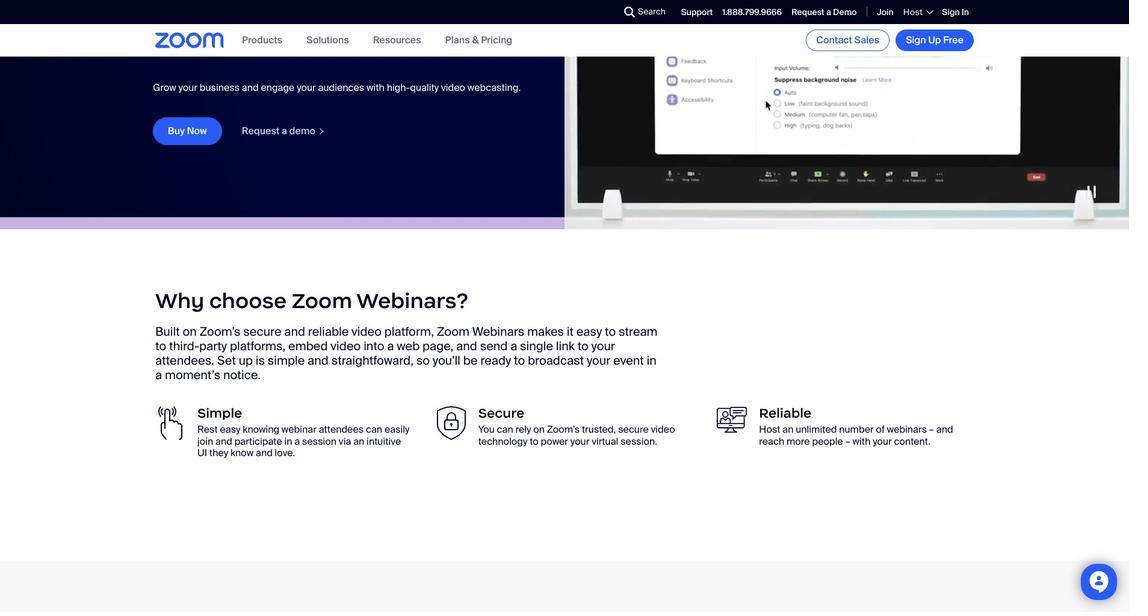 Task type: vqa. For each thing, say whether or not it's contained in the screenshot.
How To Videos link
no



Task type: locate. For each thing, give the bounding box(es) containing it.
on inside built on zoom's secure and reliable video platform, zoom webinars makes it easy to stream to third-party platforms, embed video into a web page, and send a single link to your attendees. set up is simple and straightfoward, so you'll be ready to broadcast your event in a moment's notice.
[[183, 324, 197, 340]]

0 vertical spatial sign
[[942, 6, 960, 17]]

your left event
[[587, 353, 611, 369]]

your left content.
[[873, 435, 892, 448]]

and right content.
[[937, 423, 953, 436]]

video
[[441, 81, 465, 94], [352, 324, 382, 340], [331, 339, 361, 354], [651, 423, 675, 436]]

host button
[[903, 7, 933, 17]]

host right join link
[[903, 7, 923, 17]]

0 horizontal spatial host
[[759, 423, 780, 436]]

0 horizontal spatial on
[[183, 324, 197, 340]]

1 horizontal spatial zoom's
[[547, 423, 580, 436]]

1 vertical spatial host
[[759, 423, 780, 436]]

1 horizontal spatial can
[[497, 423, 513, 436]]

1 vertical spatial sign
[[906, 34, 926, 46]]

on inside the 'secure you can rely on zoom's trusted, secure video technology to power your virtual session.'
[[533, 423, 545, 436]]

and left send
[[456, 339, 477, 354]]

with left of
[[853, 435, 871, 448]]

can
[[366, 423, 382, 436], [497, 423, 513, 436]]

power
[[541, 435, 568, 448]]

link
[[556, 339, 575, 354]]

makes
[[527, 324, 564, 340]]

your inside the reliable host an unlimited number of webinars – and reach more people – with your content.
[[873, 435, 892, 448]]

on right rely
[[533, 423, 545, 436]]

zoom's left trusted,
[[547, 423, 580, 436]]

with left high-
[[367, 81, 385, 94]]

attendees.
[[155, 353, 214, 369]]

buy
[[168, 125, 185, 137]]

your
[[178, 81, 197, 94], [297, 81, 316, 94], [591, 339, 615, 354], [587, 353, 611, 369], [571, 435, 590, 448], [873, 435, 892, 448]]

0 vertical spatial on
[[183, 324, 197, 340]]

0 horizontal spatial zoom's
[[200, 324, 241, 340]]

1 vertical spatial zoom's
[[547, 423, 580, 436]]

– right webinars
[[929, 423, 934, 436]]

trusted,
[[582, 423, 616, 436]]

0 horizontal spatial sign
[[906, 34, 926, 46]]

zoom up reliable
[[292, 288, 352, 314]]

host
[[903, 7, 923, 17], [759, 423, 780, 436]]

1 vertical spatial zoom
[[437, 324, 470, 340]]

plans
[[445, 34, 470, 47]]

on
[[183, 324, 197, 340], [533, 423, 545, 436]]

0 horizontal spatial can
[[366, 423, 382, 436]]

0 horizontal spatial zoom
[[292, 288, 352, 314]]

0 horizontal spatial –
[[845, 435, 850, 448]]

event
[[613, 353, 644, 369]]

resources button
[[373, 34, 421, 47]]

in right event
[[647, 353, 657, 369]]

secure right trusted,
[[618, 423, 649, 436]]

zoom logo image
[[155, 33, 224, 48]]

your inside the 'secure you can rely on zoom's trusted, secure video technology to power your virtual session.'
[[571, 435, 590, 448]]

search image
[[624, 7, 635, 17]]

customer support image
[[717, 407, 747, 433]]

1 horizontal spatial zoom
[[437, 324, 470, 340]]

simple rest easy knowing webinar attendees can easily join and participate in a session via an intuitive ui they know and love.
[[197, 405, 410, 459]]

sign
[[942, 6, 960, 17], [906, 34, 926, 46]]

1 can from the left
[[366, 423, 382, 436]]

engage
[[261, 81, 295, 94]]

intuitive
[[367, 435, 401, 448]]

high-
[[387, 81, 410, 94]]

session
[[302, 435, 337, 448]]

1 horizontal spatial secure
[[618, 423, 649, 436]]

zoom up you'll at the left bottom of the page
[[437, 324, 470, 340]]

secure inside built on zoom's secure and reliable video platform, zoom webinars makes it easy to stream to third-party platforms, embed video into a web page, and send a single link to your attendees. set up is simple and straightfoward, so you'll be ready to broadcast your event in a moment's notice.
[[243, 324, 281, 340]]

an right via
[[353, 435, 364, 448]]

request a demo link
[[792, 6, 857, 17]]

sign for sign in
[[942, 6, 960, 17]]

and inside the reliable host an unlimited number of webinars – and reach more people – with your content.
[[937, 423, 953, 436]]

an
[[783, 423, 794, 436], [353, 435, 364, 448]]

virtual
[[592, 435, 618, 448]]

a inside simple rest easy knowing webinar attendees can easily join and participate in a session via an intuitive ui they know and love.
[[295, 435, 300, 448]]

can left the "easily"
[[366, 423, 382, 436]]

secure
[[243, 324, 281, 340], [618, 423, 649, 436]]

in right knowing in the left bottom of the page
[[284, 435, 292, 448]]

to right ready
[[514, 353, 525, 369]]

host down reliable
[[759, 423, 780, 436]]

content.
[[894, 435, 931, 448]]

video right virtual
[[651, 423, 675, 436]]

an down reliable
[[783, 423, 794, 436]]

grow your business and engage your audiences with high-quality video webcasting.
[[153, 81, 521, 94]]

– right people on the bottom right of the page
[[845, 435, 850, 448]]

secure up the is
[[243, 324, 281, 340]]

session.
[[621, 435, 657, 448]]

1 horizontal spatial easy
[[577, 324, 602, 340]]

an inside simple rest easy knowing webinar attendees can easily join and participate in a session via an intuitive ui they know and love.
[[353, 435, 364, 448]]

2 can from the left
[[497, 423, 513, 436]]

0 horizontal spatial secure
[[243, 324, 281, 340]]

video right quality at the left top of page
[[441, 81, 465, 94]]

sign left the up
[[906, 34, 926, 46]]

sign in link
[[942, 6, 969, 17]]

1 horizontal spatial sign
[[942, 6, 960, 17]]

1 vertical spatial on
[[533, 423, 545, 436]]

0 horizontal spatial in
[[284, 435, 292, 448]]

rely
[[516, 423, 531, 436]]

is
[[256, 353, 265, 369]]

request for request a demo
[[792, 6, 825, 17]]

built on zoom's secure and reliable video platform, zoom webinars makes it easy to stream to third-party platforms, embed video into a web page, and send a single link to your attendees. set up is simple and straightfoward, so you'll be ready to broadcast your event in a moment's notice.
[[155, 324, 658, 383]]

zoom
[[292, 288, 352, 314], [437, 324, 470, 340]]

secure you can rely on zoom's trusted, secure video technology to power your virtual session.
[[478, 405, 675, 448]]

0 horizontal spatial an
[[353, 435, 364, 448]]

to left power
[[530, 435, 539, 448]]

people
[[812, 435, 843, 448]]

request a demo
[[242, 125, 315, 137]]

easy right it
[[577, 324, 602, 340]]

request
[[792, 6, 825, 17], [242, 125, 280, 137]]

1 vertical spatial with
[[853, 435, 871, 448]]

via
[[339, 435, 351, 448]]

1 vertical spatial secure
[[618, 423, 649, 436]]

1 vertical spatial easy
[[220, 423, 241, 436]]

1 horizontal spatial host
[[903, 7, 923, 17]]

0 vertical spatial request
[[792, 6, 825, 17]]

can down secure in the bottom of the page
[[497, 423, 513, 436]]

zoom's
[[200, 324, 241, 340], [547, 423, 580, 436]]

0 vertical spatial host
[[903, 7, 923, 17]]

to right link
[[578, 339, 589, 354]]

search
[[638, 6, 666, 17]]

zoom's up the set
[[200, 324, 241, 340]]

and up simple
[[284, 324, 305, 340]]

and
[[242, 81, 259, 94], [284, 324, 305, 340], [456, 339, 477, 354], [308, 353, 329, 369], [937, 423, 953, 436], [215, 435, 232, 448], [256, 446, 273, 459]]

sign left in
[[942, 6, 960, 17]]

1 vertical spatial in
[[284, 435, 292, 448]]

0 vertical spatial zoom's
[[200, 324, 241, 340]]

reach
[[759, 435, 784, 448]]

1 horizontal spatial –
[[929, 423, 934, 436]]

webinar
[[282, 423, 317, 436]]

with
[[367, 81, 385, 94], [853, 435, 871, 448]]

on right built
[[183, 324, 197, 340]]

and right join
[[215, 435, 232, 448]]

0 vertical spatial with
[[367, 81, 385, 94]]

contact sales link
[[806, 29, 890, 51]]

0 horizontal spatial easy
[[220, 423, 241, 436]]

support
[[681, 6, 713, 17]]

sign in
[[942, 6, 969, 17]]

page,
[[423, 339, 454, 354]]

broadcast
[[528, 353, 584, 369]]

1 horizontal spatial request
[[792, 6, 825, 17]]

a
[[827, 6, 831, 17], [282, 125, 287, 137], [387, 339, 394, 354], [511, 339, 517, 354], [155, 367, 162, 383], [295, 435, 300, 448]]

0 vertical spatial easy
[[577, 324, 602, 340]]

your left virtual
[[571, 435, 590, 448]]

0 horizontal spatial request
[[242, 125, 280, 137]]

solutions
[[307, 34, 349, 47]]

web
[[397, 339, 420, 354]]

0 vertical spatial zoom
[[292, 288, 352, 314]]

up
[[928, 34, 941, 46]]

buy now
[[168, 125, 207, 137]]

0 vertical spatial secure
[[243, 324, 281, 340]]

1 vertical spatial request
[[242, 125, 280, 137]]

platform,
[[385, 324, 434, 340]]

join
[[197, 435, 213, 448]]

touch icon image
[[155, 407, 185, 440]]

up
[[239, 353, 253, 369]]

1 horizontal spatial in
[[647, 353, 657, 369]]

webinars?
[[357, 288, 468, 314]]

know
[[231, 446, 254, 459]]

sign for sign up free
[[906, 34, 926, 46]]

1 horizontal spatial with
[[853, 435, 871, 448]]

products button
[[242, 34, 282, 47]]

resources
[[373, 34, 421, 47]]

video player application
[[565, 0, 1129, 229]]

your right the grow
[[178, 81, 197, 94]]

and down reliable
[[308, 353, 329, 369]]

send
[[480, 339, 508, 354]]

None search field
[[580, 2, 627, 22]]

secure inside the 'secure you can rely on zoom's trusted, secure video technology to power your virtual session.'
[[618, 423, 649, 436]]

1 horizontal spatial an
[[783, 423, 794, 436]]

0 vertical spatial in
[[647, 353, 657, 369]]

webinars
[[472, 324, 524, 340]]

1 horizontal spatial on
[[533, 423, 545, 436]]

shield and lock image
[[436, 407, 466, 440]]

easy down simple
[[220, 423, 241, 436]]

your right it
[[591, 339, 615, 354]]

free
[[943, 34, 964, 46]]



Task type: describe. For each thing, give the bounding box(es) containing it.
easy inside simple rest easy knowing webinar attendees can easily join and participate in a session via an intuitive ui they know and love.
[[220, 423, 241, 436]]

an inside the reliable host an unlimited number of webinars – and reach more people – with your content.
[[783, 423, 794, 436]]

built
[[155, 324, 180, 340]]

products
[[242, 34, 282, 47]]

knowing
[[243, 423, 279, 436]]

quality
[[410, 81, 439, 94]]

buy now link
[[153, 117, 222, 145]]

you
[[478, 423, 495, 436]]

why
[[155, 288, 204, 314]]

love.
[[275, 446, 295, 459]]

straightfoward,
[[331, 353, 414, 369]]

solutions button
[[307, 34, 349, 47]]

video up straightfoward,
[[352, 324, 382, 340]]

demo
[[289, 125, 315, 137]]

business
[[200, 81, 240, 94]]

it
[[567, 324, 574, 340]]

you'll
[[433, 353, 460, 369]]

join link
[[877, 6, 894, 17]]

easily
[[385, 423, 410, 436]]

&
[[472, 34, 479, 47]]

sign up free link
[[896, 29, 974, 51]]

number
[[839, 423, 874, 436]]

reliable
[[759, 405, 812, 422]]

single
[[520, 339, 553, 354]]

video inside the 'secure you can rely on zoom's trusted, secure video technology to power your virtual session.'
[[651, 423, 675, 436]]

search image
[[624, 7, 635, 17]]

reliable host an unlimited number of webinars – and reach more people – with your content.
[[759, 405, 953, 448]]

host inside the reliable host an unlimited number of webinars – and reach more people – with your content.
[[759, 423, 780, 436]]

set
[[217, 353, 236, 369]]

reliable
[[308, 324, 349, 340]]

sign up free
[[906, 34, 964, 46]]

platforms,
[[230, 339, 286, 354]]

audiences
[[318, 81, 364, 94]]

1.888.799.9666
[[723, 6, 782, 17]]

unlimited
[[796, 423, 837, 436]]

webinars
[[887, 423, 927, 436]]

into
[[364, 339, 384, 354]]

contact sales
[[816, 34, 880, 46]]

be
[[463, 353, 478, 369]]

video left into
[[331, 339, 361, 354]]

moment's
[[165, 367, 220, 383]]

notice.
[[223, 367, 261, 383]]

request for request a demo
[[242, 125, 280, 137]]

to left third-
[[155, 339, 166, 354]]

embed
[[288, 339, 328, 354]]

why choose zoom webinars?
[[155, 288, 468, 314]]

zoom's inside the 'secure you can rely on zoom's trusted, secure video technology to power your virtual session.'
[[547, 423, 580, 436]]

in inside built on zoom's secure and reliable video platform, zoom webinars makes it easy to stream to third-party platforms, embed video into a web page, and send a single link to your attendees. set up is simple and straightfoward, so you'll be ready to broadcast your event in a moment's notice.
[[647, 353, 657, 369]]

third-
[[169, 339, 199, 354]]

plans & pricing
[[445, 34, 512, 47]]

zoom's inside built on zoom's secure and reliable video platform, zoom webinars makes it easy to stream to third-party platforms, embed video into a web page, and send a single link to your attendees. set up is simple and straightfoward, so you'll be ready to broadcast your event in a moment's notice.
[[200, 324, 241, 340]]

your right engage
[[297, 81, 316, 94]]

and left engage
[[242, 81, 259, 94]]

join
[[877, 6, 894, 17]]

webcasting.
[[468, 81, 521, 94]]

sales
[[855, 34, 880, 46]]

party
[[199, 339, 227, 354]]

choose
[[209, 288, 287, 314]]

now
[[187, 125, 207, 137]]

zoom inside built on zoom's secure and reliable video platform, zoom webinars makes it easy to stream to third-party platforms, embed video into a web page, and send a single link to your attendees. set up is simple and straightfoward, so you'll be ready to broadcast your event in a moment's notice.
[[437, 324, 470, 340]]

1.888.799.9666 link
[[723, 6, 782, 17]]

of
[[876, 423, 885, 436]]

can inside the 'secure you can rely on zoom's trusted, secure video technology to power your virtual session.'
[[497, 423, 513, 436]]

with inside the reliable host an unlimited number of webinars – and reach more people – with your content.
[[853, 435, 871, 448]]

and left love. at the bottom left of the page
[[256, 446, 273, 459]]

to left stream
[[605, 324, 616, 340]]

participate
[[235, 435, 282, 448]]

grow
[[153, 81, 176, 94]]

plans & pricing link
[[445, 34, 512, 47]]

contact
[[816, 34, 852, 46]]

0 horizontal spatial with
[[367, 81, 385, 94]]

can inside simple rest easy knowing webinar attendees can easily join and participate in a session via an intuitive ui they know and love.
[[366, 423, 382, 436]]

ui
[[197, 446, 207, 459]]

in inside simple rest easy knowing webinar attendees can easily join and participate in a session via an intuitive ui they know and love.
[[284, 435, 292, 448]]

more
[[787, 435, 810, 448]]

ready
[[481, 353, 511, 369]]

easy inside built on zoom's secure and reliable video platform, zoom webinars makes it easy to stream to third-party platforms, embed video into a web page, and send a single link to your attendees. set up is simple and straightfoward, so you'll be ready to broadcast your event in a moment's notice.
[[577, 324, 602, 340]]

in
[[962, 6, 969, 17]]

request a demo
[[792, 6, 857, 17]]

to inside the 'secure you can rely on zoom's trusted, secure video technology to power your virtual session.'
[[530, 435, 539, 448]]

request a demo link
[[241, 125, 326, 137]]

technology
[[478, 435, 528, 448]]

stream
[[619, 324, 658, 340]]

support link
[[681, 6, 713, 17]]

simple
[[268, 353, 305, 369]]



